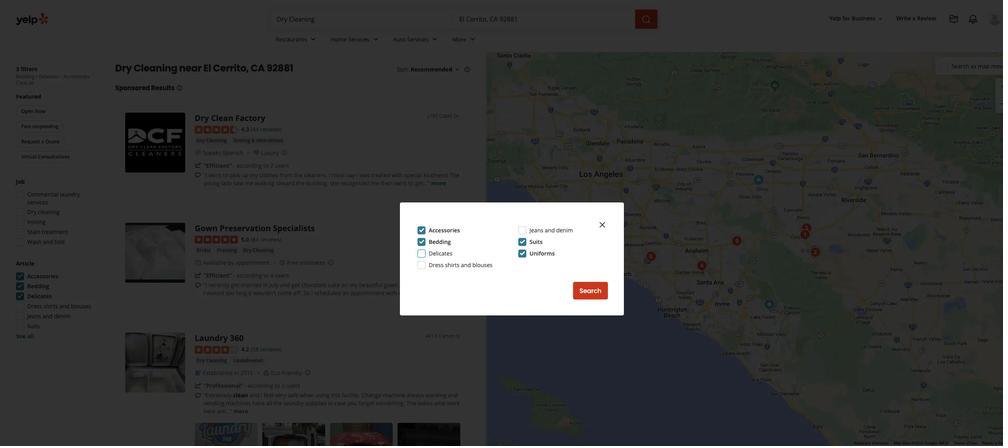 Task type: describe. For each thing, give the bounding box(es) containing it.
laundry
[[195, 333, 228, 344]]

zoom out image
[[1000, 99, 1004, 109]]

dry cleaning for 360
[[196, 358, 227, 365]]

bedding inside 3 filters bedding • delicates • accessories clear all
[[16, 73, 34, 80]]

sewing & alterations link
[[232, 137, 285, 145]]

4160
[[411, 223, 422, 230]]

accessories inside 3 filters bedding • delicates • accessories clear all
[[63, 73, 89, 80]]

1 vertical spatial jeans
[[27, 313, 41, 321]]

of
[[966, 442, 970, 446]]

search as map move
[[952, 62, 1004, 70]]

to down the special
[[409, 180, 414, 187]]

laundromat button
[[232, 357, 265, 365]]

virtual
[[21, 154, 37, 160]]

suits inside search dialog
[[530, 238, 543, 246]]

stain treatment
[[27, 228, 68, 236]]

0 vertical spatial group
[[996, 78, 1004, 113]]

16 info v2 image
[[176, 85, 183, 91]]

1 vertical spatial the
[[296, 180, 305, 187]]

delicates inside 3 filters bedding • delicates • accessories clear all
[[39, 73, 59, 80]]

safe
[[288, 392, 298, 400]]

(58 reviews)
[[251, 346, 282, 354]]

i right so
[[311, 290, 313, 297]]

0 horizontal spatial appointment
[[235, 259, 269, 267]]

the inside and i feel very safe when using this facility. change machine always working and vending machines have all the laundry supplies in case you forget something. the ladies who work here are…"
[[407, 400, 416, 408]]

an
[[343, 290, 349, 297]]

5 star rating image
[[195, 236, 238, 244]]

vending
[[204, 400, 224, 408]]

sort:
[[397, 66, 409, 73]]

(58 reviews) link
[[251, 345, 282, 354]]

commercial laundry services
[[27, 191, 80, 206]]

1 • from the left
[[36, 73, 38, 80]]

2 got from the left
[[292, 282, 300, 289]]

2 vertical spatial bedding
[[27, 283, 49, 290]]

fold
[[55, 238, 65, 246]]

featured group
[[14, 93, 99, 165]]

change
[[362, 392, 382, 400]]

lady
[[221, 180, 232, 187]]

blouses inside search dialog
[[473, 262, 493, 269]]

search for search
[[580, 287, 602, 296]]

4.2 link
[[241, 345, 249, 354]]

1 vertical spatial all
[[27, 333, 34, 341]]

16 speech v2 image for gown preservation specialists
[[195, 283, 201, 289]]

5.0
[[241, 236, 249, 244]]

cabot
[[439, 113, 453, 120]]

my inside "i went to pick up my clothes from the cleaners. i must say i was treated with special kindness! the young lady saw me walking toward the building; she recognized me then went to get…"
[[250, 172, 258, 179]]

with inside "i recently got married in july and got chocolate cake on my beautiful gown. i was concerned that if i waited too long it wouldn't come off. so i scheduled an appointment with gown…"
[[386, 290, 397, 297]]

from
[[280, 172, 292, 179]]

441
[[426, 333, 434, 340]]

"professional"
[[204, 383, 243, 390]]

and inside "i recently got married in july and got chocolate cake on my beautiful gown. i was concerned that if i waited too long it wouldn't come off. so i scheduled an appointment with gown…"
[[280, 282, 290, 289]]

carson
[[439, 333, 455, 340]]

jeans and denim inside search dialog
[[530, 227, 573, 234]]

16 free estimates v2 image
[[279, 260, 286, 267]]

cyn
[[445, 223, 453, 230]]

user actions element
[[823, 10, 1004, 59]]

working
[[426, 392, 447, 400]]

speaks spanish
[[203, 149, 243, 157]]

projects image
[[949, 14, 959, 24]]

lucy's residential & commercial laundry service image
[[799, 221, 815, 237]]

1 horizontal spatial 3
[[282, 383, 285, 390]]

2 vertical spatial accessories
[[27, 273, 58, 280]]

dry up ironing
[[27, 208, 36, 216]]

0 horizontal spatial more link
[[233, 408, 248, 416]]

according for factory
[[237, 162, 262, 170]]

laundry 360
[[195, 333, 244, 344]]

using
[[316, 392, 330, 400]]

st
[[456, 333, 461, 340]]

(84 reviews)
[[251, 236, 282, 244]]

"professional" - according to 3 users
[[204, 383, 301, 390]]

"i for dry
[[204, 172, 207, 179]]

0 horizontal spatial suits
[[27, 323, 40, 331]]

young
[[204, 180, 220, 187]]

dress inside search dialog
[[429, 262, 444, 269]]

to up lady
[[223, 172, 228, 179]]

0 horizontal spatial gown preservation specialists image
[[125, 223, 185, 283]]

that
[[445, 282, 455, 289]]

i left waited
[[204, 290, 205, 297]]

use
[[971, 442, 978, 446]]

16 trending v2 image for dry
[[195, 163, 201, 169]]

to for gown preservation specialists
[[263, 272, 269, 280]]

map data ©2023 google, inegi
[[894, 442, 949, 446]]

when
[[300, 392, 314, 400]]

dry cleaning
[[27, 208, 60, 216]]

facility.
[[342, 392, 360, 400]]

gown…"
[[399, 290, 420, 297]]

dry cleaning near el cerrito, ca 92881
[[115, 62, 293, 75]]

"efficient" for clean
[[204, 162, 232, 170]]

dry cleaning button for clean
[[195, 137, 229, 145]]

home services link
[[325, 29, 387, 52]]

very
[[275, 392, 286, 400]]

suds and bubbles laundry services image
[[751, 172, 767, 188]]

article
[[16, 260, 34, 268]]

appointment inside "i recently got married in july and got chocolate cake on my beautiful gown. i was concerned that if i waited too long it wouldn't come off. so i scheduled an appointment with gown…"
[[351, 290, 385, 297]]

ca
[[251, 62, 265, 75]]

(84
[[251, 236, 259, 244]]

dry down '5.0'
[[243, 247, 252, 254]]

in inside and i feel very safe when using this facility. change machine always working and vending machines have all the laundry supplies in case you forget something. the ladies who work here are…"
[[328, 400, 333, 408]]

see all
[[16, 333, 34, 341]]

dry cleaning for clean
[[196, 137, 227, 144]]

2 • from the left
[[60, 73, 62, 80]]

married
[[241, 282, 262, 289]]

0 horizontal spatial jeans and denim
[[27, 313, 71, 321]]

2 vertical spatial according
[[248, 383, 273, 390]]

dry cleaning link for 360
[[195, 357, 229, 365]]

16 trending v2 image
[[195, 273, 201, 279]]

2 vertical spatial users
[[286, 383, 301, 390]]

0 horizontal spatial dress
[[27, 303, 42, 310]]

0 vertical spatial went
[[209, 172, 222, 179]]

3 filters bedding • delicates • accessories clear all
[[16, 65, 89, 86]]

cleaning up results
[[134, 62, 177, 75]]

dry up 4.3 star rating 'image'
[[195, 113, 209, 124]]

reviews) for specialists
[[260, 236, 282, 244]]

yelp
[[830, 15, 841, 22]]

factory
[[235, 113, 265, 124]]

recently
[[209, 282, 230, 289]]

it
[[249, 290, 252, 297]]

alterations
[[256, 137, 283, 144]]

auto
[[394, 35, 406, 43]]

5.0 link
[[241, 235, 249, 244]]

framing
[[217, 247, 237, 254]]

open now
[[21, 108, 46, 115]]

write a review
[[897, 15, 937, 22]]

1 got from the left
[[231, 282, 239, 289]]

review
[[918, 15, 937, 22]]

16 speech v2 image for laundry 360
[[195, 393, 201, 400]]

in inside "i recently got married in july and got chocolate cake on my beautiful gown. i was concerned that if i waited too long it wouldn't come off. so i scheduled an appointment with gown…"
[[263, 282, 268, 289]]

laundry inside commercial laundry services
[[60, 191, 80, 198]]

results
[[151, 84, 175, 93]]

machine
[[383, 392, 405, 400]]

laundry inside and i feel very safe when using this facility. change machine always working and vending machines have all the laundry supplies in case you forget something. the ladies who work here are…"
[[284, 400, 304, 408]]

1 vertical spatial dress shirts and blouses
[[27, 303, 91, 310]]

ironing
[[27, 218, 46, 226]]

to for dry clean factory
[[263, 162, 269, 170]]

(58
[[251, 346, 259, 354]]

featured
[[16, 93, 41, 100]]

"i for gown
[[204, 282, 207, 289]]

yelp for business
[[830, 15, 876, 22]]

sponsored results
[[115, 84, 175, 93]]

free
[[287, 259, 299, 267]]

anaheim hills cleaners image
[[729, 234, 745, 250]]

2 vertical spatial -
[[245, 383, 246, 390]]

"extremely
[[204, 392, 232, 400]]

notifications image
[[969, 14, 978, 24]]

always
[[407, 392, 424, 400]]

all inside 3 filters bedding • delicates • accessories clear all
[[29, 80, 34, 86]]

the inside "i went to pick up my clothes from the cleaners. i must say i was treated with special kindness! the young lady saw me walking toward the building; she recognized me then went to get…"
[[450, 172, 460, 179]]

a for request
[[41, 138, 44, 145]]

(84 reviews) link
[[251, 235, 282, 244]]

0 horizontal spatial denim
[[54, 313, 71, 321]]

3 reviews) from the top
[[260, 346, 282, 354]]

google image
[[489, 437, 515, 447]]

established
[[203, 370, 233, 377]]

search button
[[573, 282, 608, 300]]

dry clean factory
[[195, 113, 265, 124]]

dry up 16 established in v2 image
[[196, 358, 205, 365]]

1 vertical spatial dry cleaning
[[243, 247, 274, 254]]

dry clean factory link
[[195, 113, 265, 124]]

4
[[270, 272, 274, 280]]

16 trending v2 image for laundry
[[195, 383, 201, 390]]

clean
[[211, 113, 233, 124]]

&
[[251, 137, 255, 144]]

1 vertical spatial dry cleaning link
[[242, 247, 275, 255]]

established in 2015
[[203, 370, 253, 377]]

commercial
[[27, 191, 59, 198]]

- for factory
[[233, 162, 235, 170]]

according for specialists
[[237, 272, 262, 280]]

0 vertical spatial more link
[[431, 180, 446, 187]]

specialists
[[273, 223, 315, 234]]

framing link
[[216, 247, 239, 255]]



Task type: locate. For each thing, give the bounding box(es) containing it.
"efficient" for preservation
[[204, 272, 232, 280]]

2 vertical spatial a
[[995, 442, 998, 446]]

1 vertical spatial dry cleaning button
[[242, 247, 275, 255]]

2 vertical spatial all
[[266, 400, 272, 408]]

quote
[[45, 138, 60, 145]]

16 chevron down v2 image
[[877, 15, 884, 22]]

1 vertical spatial 16 trending v2 image
[[195, 383, 201, 390]]

1 vertical spatial users
[[275, 272, 289, 280]]

keyboard
[[854, 442, 871, 446]]

lucy's laundry & dry cleaning image
[[694, 258, 710, 274]]

16 info v2 image
[[464, 66, 471, 73]]

0 vertical spatial suits
[[530, 238, 543, 246]]

dry cleaning button down 4.3 star rating 'image'
[[195, 137, 229, 145]]

laundry right commercial
[[60, 191, 80, 198]]

group containing article
[[14, 260, 99, 341]]

None search field
[[270, 10, 659, 29]]

4.2
[[241, 346, 249, 354]]

denim inside search dialog
[[557, 227, 573, 234]]

a inside the request a quote button
[[41, 138, 44, 145]]

bedding down filters
[[16, 73, 34, 80]]

cleaning for dry cleaning button corresponding to 360
[[206, 358, 227, 365]]

suits
[[530, 238, 543, 246], [27, 323, 40, 331]]

2 vertical spatial dry cleaning button
[[195, 357, 229, 365]]

come
[[278, 290, 292, 297]]

the down always
[[407, 400, 416, 408]]

24 chevron down v2 image right the auto services
[[430, 35, 440, 44]]

near
[[179, 62, 202, 75]]

1 vertical spatial was
[[404, 282, 414, 289]]

in left "2015"
[[234, 370, 239, 377]]

16 speech v2 image left ""extremely"
[[195, 393, 201, 400]]

1 vertical spatial laundry
[[284, 400, 304, 408]]

• right clear all link
[[60, 73, 62, 80]]

1 vertical spatial more link
[[233, 408, 248, 416]]

available
[[203, 259, 226, 267]]

1 horizontal spatial jeans
[[530, 227, 544, 234]]

dry cleaning down "(84"
[[243, 247, 274, 254]]

express custom cuts tailoring & cleaners image
[[797, 227, 813, 243]]

dry cleaning button for 360
[[195, 357, 229, 365]]

bridal
[[196, 247, 211, 254]]

bedding down 4160 temescal cyn rd
[[429, 238, 451, 246]]

1 vertical spatial more
[[233, 408, 248, 416]]

framing button
[[216, 247, 239, 255]]

2 vertical spatial the
[[274, 400, 282, 408]]

wouldn't
[[253, 290, 276, 297]]

to left 2 at the top of the page
[[263, 162, 269, 170]]

1 me from the left
[[245, 180, 253, 187]]

2 me from the left
[[371, 180, 379, 187]]

all right see
[[27, 333, 34, 341]]

delicates inside search dialog
[[429, 250, 453, 258]]

jeans up see all button
[[27, 313, 41, 321]]

dry cleaning down 4.3 star rating 'image'
[[196, 137, 227, 144]]

1 horizontal spatial denim
[[557, 227, 573, 234]]

1 horizontal spatial search
[[952, 62, 970, 70]]

1 horizontal spatial •
[[60, 73, 62, 80]]

2 vertical spatial delicates
[[27, 293, 52, 300]]

24 chevron down v2 image inside more link
[[468, 35, 478, 44]]

92881
[[267, 62, 293, 75]]

1 horizontal spatial went
[[394, 180, 407, 187]]

building;
[[306, 180, 329, 187]]

me
[[245, 180, 253, 187], [371, 180, 379, 187]]

2 horizontal spatial a
[[995, 442, 998, 446]]

a for report
[[995, 442, 998, 446]]

beautiful
[[359, 282, 383, 289]]

the down very
[[274, 400, 282, 408]]

16 speech v2 image
[[195, 283, 201, 289], [195, 393, 201, 400]]

cleaners.
[[304, 172, 327, 179]]

group containing job
[[14, 178, 99, 249]]

0 vertical spatial delicates
[[39, 73, 59, 80]]

1 vertical spatial accessories
[[429, 227, 460, 234]]

fast-responding button
[[16, 121, 64, 133]]

zoom in image
[[1000, 82, 1004, 91]]

move
[[991, 62, 1004, 70]]

data
[[903, 442, 911, 446]]

1 vertical spatial bedding
[[429, 238, 451, 246]]

power cleaners image
[[762, 297, 778, 313]]

gown preservation specialists
[[195, 223, 315, 234]]

went up the young
[[209, 172, 222, 179]]

users for factory
[[275, 162, 289, 170]]

and
[[545, 227, 555, 234], [43, 238, 53, 246], [461, 262, 471, 269], [280, 282, 290, 289], [59, 303, 69, 310], [43, 313, 53, 321], [250, 392, 260, 400], [448, 392, 458, 400]]

appointment
[[235, 259, 269, 267], [351, 290, 385, 297]]

filters
[[21, 65, 37, 73]]

0 horizontal spatial jeans
[[27, 313, 41, 321]]

24 chevron down v2 image
[[371, 35, 381, 44], [468, 35, 478, 44]]

suits up uniforms
[[530, 238, 543, 246]]

see all button
[[16, 333, 34, 341]]

"efficient" down speaks spanish
[[204, 162, 232, 170]]

i left must
[[329, 172, 330, 179]]

a right the write
[[913, 15, 916, 22]]

4160 temescal cyn rd
[[411, 223, 461, 230]]

appointment up "efficient" - according to 4 users
[[235, 259, 269, 267]]

1 "efficient" from the top
[[204, 162, 232, 170]]

- down available by appointment
[[233, 272, 235, 280]]

with down gown.
[[386, 290, 397, 297]]

2 vertical spatial in
[[328, 400, 333, 408]]

0 vertical spatial the
[[450, 172, 460, 179]]

dress shirts and blouses inside search dialog
[[429, 262, 493, 269]]

went right then
[[394, 180, 407, 187]]

cleaning down '4.2 star rating' image
[[206, 358, 227, 365]]

according up feel
[[248, 383, 273, 390]]

2 horizontal spatial accessories
[[429, 227, 460, 234]]

reviews) right "(84"
[[260, 236, 282, 244]]

dry up 16 speaks spanish v2 image
[[196, 137, 205, 144]]

0 vertical spatial my
[[250, 172, 258, 179]]

the
[[294, 172, 303, 179], [296, 180, 305, 187], [274, 400, 282, 408]]

best cleaners image
[[643, 249, 659, 265]]

"i inside "i went to pick up my clothes from the cleaners. i must say i was treated with special kindness! the young lady saw me walking toward the building; she recognized me then went to get…"
[[204, 172, 207, 179]]

jeans
[[530, 227, 544, 234], [27, 313, 41, 321]]

1 vertical spatial appointment
[[351, 290, 385, 297]]

bedding down article
[[27, 283, 49, 290]]

0 horizontal spatial went
[[209, 172, 222, 179]]

0 horizontal spatial •
[[36, 73, 38, 80]]

16 luxury v2 image
[[253, 150, 260, 156]]

0 vertical spatial was
[[360, 172, 370, 179]]

laundromat link
[[232, 357, 265, 365]]

0 vertical spatial search
[[952, 62, 970, 70]]

dry cleaning button
[[195, 137, 229, 145], [242, 247, 275, 255], [195, 357, 229, 365]]

services for auto services
[[407, 35, 429, 43]]

3 up very
[[282, 383, 285, 390]]

0 vertical spatial bedding
[[16, 73, 34, 80]]

2 "i from the top
[[204, 282, 207, 289]]

0 vertical spatial jeans and denim
[[530, 227, 573, 234]]

2 16 trending v2 image from the top
[[195, 383, 201, 390]]

24 chevron down v2 image left auto
[[371, 35, 381, 44]]

1 "i from the top
[[204, 172, 207, 179]]

jeans and denim up uniforms
[[530, 227, 573, 234]]

0 horizontal spatial a
[[41, 138, 44, 145]]

1 horizontal spatial more link
[[431, 180, 446, 187]]

search for search as map move
[[952, 62, 970, 70]]

1 horizontal spatial laundry
[[284, 400, 304, 408]]

recognized
[[341, 180, 369, 187]]

16 trending v2 image
[[195, 163, 201, 169], [195, 383, 201, 390]]

google,
[[925, 442, 938, 446]]

1 vertical spatial a
[[41, 138, 44, 145]]

the
[[450, 172, 460, 179], [407, 400, 416, 408]]

1 24 chevron down v2 image from the left
[[371, 35, 381, 44]]

dry cleaning link down "(84"
[[242, 247, 275, 255]]

4.3 link
[[241, 125, 249, 134]]

jeans up uniforms
[[530, 227, 544, 234]]

0 vertical spatial blouses
[[473, 262, 493, 269]]

was inside "i went to pick up my clothes from the cleaners. i must say i was treated with special kindness! the young lady saw me walking toward the building; she recognized me then went to get…"
[[360, 172, 370, 179]]

laundry down safe
[[284, 400, 304, 408]]

got up too
[[231, 282, 239, 289]]

search inside button
[[580, 287, 602, 296]]

write a review link
[[893, 11, 940, 26]]

all right clear
[[29, 80, 34, 86]]

she
[[330, 180, 339, 187]]

with inside "i went to pick up my clothes from the cleaners. i must say i was treated with special kindness! the young lady saw me walking toward the building; she recognized me then went to get…"
[[392, 172, 403, 179]]

the right from
[[294, 172, 303, 179]]

a for write
[[913, 15, 916, 22]]

0 vertical spatial according
[[237, 162, 262, 170]]

info icon image
[[281, 150, 288, 156], [281, 150, 288, 156], [328, 260, 334, 266], [328, 260, 334, 266], [304, 370, 311, 377], [304, 370, 311, 377]]

too
[[226, 290, 234, 297]]

24 chevron down v2 image for restaurants
[[309, 35, 318, 44]]

i
[[329, 172, 330, 179], [357, 172, 358, 179], [401, 282, 403, 289], [204, 290, 205, 297], [311, 290, 313, 297], [261, 392, 263, 400]]

all down feel
[[266, 400, 272, 408]]

bridal button
[[195, 247, 212, 255]]

2 16 speech v2 image from the top
[[195, 393, 201, 400]]

1 vertical spatial my
[[350, 282, 358, 289]]

services inside 'link'
[[348, 35, 370, 43]]

feel
[[264, 392, 274, 400]]

"efficient" up recently
[[204, 272, 232, 280]]

pick
[[230, 172, 240, 179]]

my right on
[[350, 282, 358, 289]]

cleaning for dry cleaning button corresponding to clean
[[206, 137, 227, 144]]

clear all link
[[16, 80, 34, 86]]

1 vertical spatial went
[[394, 180, 407, 187]]

16 established in v2 image
[[195, 370, 201, 377]]

0 vertical spatial the
[[294, 172, 303, 179]]

2 "efficient" from the top
[[204, 272, 232, 280]]

"i up waited
[[204, 282, 207, 289]]

1 vertical spatial denim
[[54, 313, 71, 321]]

with up then
[[392, 172, 403, 179]]

0 horizontal spatial in
[[234, 370, 239, 377]]

0 horizontal spatial blouses
[[71, 303, 91, 310]]

1 vertical spatial 16 speech v2 image
[[195, 393, 201, 400]]

ladies
[[418, 400, 433, 408]]

441 e carson st
[[426, 333, 461, 340]]

users for specialists
[[275, 272, 289, 280]]

report a ma link
[[983, 442, 1004, 446]]

bedding inside search dialog
[[429, 238, 451, 246]]

1 horizontal spatial was
[[404, 282, 414, 289]]

0 horizontal spatial search
[[580, 287, 602, 296]]

1 16 trending v2 image from the top
[[195, 163, 201, 169]]

2 horizontal spatial in
[[328, 400, 333, 408]]

delicates down article
[[27, 293, 52, 300]]

users right 2 at the top of the page
[[275, 162, 289, 170]]

dry clean factory image
[[125, 113, 185, 173], [808, 245, 824, 261], [808, 245, 824, 261]]

24 chevron down v2 image for home services
[[371, 35, 381, 44]]

"efficient" - according to 4 users
[[204, 272, 289, 280]]

to up very
[[275, 383, 280, 390]]

24 chevron down v2 image right restaurants
[[309, 35, 318, 44]]

0 vertical spatial in
[[263, 282, 268, 289]]

16 eco friendly v2 image
[[263, 370, 270, 377]]

a left "ma"
[[995, 442, 998, 446]]

appointment down beautiful
[[351, 290, 385, 297]]

1 horizontal spatial got
[[292, 282, 300, 289]]

reviews) for factory
[[260, 126, 282, 133]]

shirts inside search dialog
[[445, 262, 460, 269]]

2 24 chevron down v2 image from the left
[[468, 35, 478, 44]]

cleaning
[[134, 62, 177, 75], [206, 137, 227, 144], [253, 247, 274, 254], [206, 358, 227, 365]]

dry up sponsored
[[115, 62, 132, 75]]

treatment
[[42, 228, 68, 236]]

0 vertical spatial dry cleaning link
[[195, 137, 229, 145]]

suits up see all button
[[27, 323, 40, 331]]

gown preservation specialists image
[[125, 223, 185, 283], [807, 243, 823, 259]]

16 trending v2 image down 16 established in v2 image
[[195, 383, 201, 390]]

users right 4
[[275, 272, 289, 280]]

0 horizontal spatial dress shirts and blouses
[[27, 303, 91, 310]]

inegi
[[939, 442, 949, 446]]

dry cleaning link down '4.2 star rating' image
[[195, 357, 229, 365]]

0 horizontal spatial more
[[233, 408, 248, 416]]

1 16 speech v2 image from the top
[[195, 283, 201, 289]]

2 24 chevron down v2 image from the left
[[430, 35, 440, 44]]

wash
[[27, 238, 42, 246]]

1 horizontal spatial blouses
[[473, 262, 493, 269]]

speaks
[[203, 149, 221, 157]]

dry cleaning link for clean
[[195, 137, 229, 145]]

according up up
[[237, 162, 262, 170]]

1 vertical spatial "i
[[204, 282, 207, 289]]

16 available by appointment v2 image
[[195, 260, 201, 267]]

1 horizontal spatial 24 chevron down v2 image
[[468, 35, 478, 44]]

24 chevron down v2 image
[[309, 35, 318, 44], [430, 35, 440, 44]]

home services
[[331, 35, 370, 43]]

dry cleaning button down '4.2 star rating' image
[[195, 357, 229, 365]]

0 vertical spatial appointment
[[235, 259, 269, 267]]

1 vertical spatial with
[[386, 290, 397, 297]]

cleaning down (84 reviews)
[[253, 247, 274, 254]]

24 chevron down v2 image inside home services 'link'
[[371, 35, 381, 44]]

2 vertical spatial dry cleaning
[[196, 358, 227, 365]]

1 vertical spatial blouses
[[71, 303, 91, 310]]

virtual consultations
[[21, 154, 70, 160]]

1 vertical spatial dress
[[27, 303, 42, 310]]

1 horizontal spatial 24 chevron down v2 image
[[430, 35, 440, 44]]

group
[[996, 78, 1004, 113], [14, 178, 99, 249], [14, 260, 99, 341]]

"i right 16 speech v2 icon
[[204, 172, 207, 179]]

keyboard shortcuts button
[[854, 441, 889, 447]]

1 vertical spatial shirts
[[44, 303, 58, 310]]

i right gown.
[[401, 282, 403, 289]]

(44
[[251, 126, 259, 133]]

24 chevron down v2 image inside auto services link
[[430, 35, 440, 44]]

accessories inside search dialog
[[429, 227, 460, 234]]

24 chevron down v2 image for auto services
[[430, 35, 440, 44]]

24 chevron down v2 image for more
[[468, 35, 478, 44]]

- up pick
[[233, 162, 235, 170]]

a inside write a review link
[[913, 15, 916, 22]]

keyboard shortcuts
[[854, 442, 889, 446]]

my inside "i recently got married in july and got chocolate cake on my beautiful gown. i was concerned that if i waited too long it wouldn't come off. so i scheduled an appointment with gown…"
[[350, 282, 358, 289]]

got up off.
[[292, 282, 300, 289]]

cleaning down 4.3 star rating 'image'
[[206, 137, 227, 144]]

4.2 star rating image
[[195, 347, 238, 355]]

map
[[978, 62, 990, 70]]

up
[[242, 172, 249, 179]]

home
[[331, 35, 347, 43]]

all inside and i feel very safe when using this facility. change machine always working and vending machines have all the laundry supplies in case you forget something. the ladies who work here are…"
[[266, 400, 272, 408]]

"i inside "i recently got married in july and got chocolate cake on my beautiful gown. i was concerned that if i waited too long it wouldn't come off. so i scheduled an appointment with gown…"
[[204, 282, 207, 289]]

cleaning for middle dry cleaning button
[[253, 247, 274, 254]]

360
[[230, 333, 244, 344]]

delicates right clear all link
[[39, 73, 59, 80]]

(44 reviews)
[[251, 126, 282, 133]]

16 speech v2 image down 16 trending v2 image
[[195, 283, 201, 289]]

accessories
[[63, 73, 89, 80], [429, 227, 460, 234], [27, 273, 58, 280]]

1 vertical spatial according
[[237, 272, 262, 280]]

special
[[404, 172, 422, 179]]

jeans and denim up see all button
[[27, 313, 71, 321]]

2 services from the left
[[407, 35, 429, 43]]

was up recognized
[[360, 172, 370, 179]]

close image
[[598, 220, 607, 230]]

delicates down 4160 temescal cyn rd
[[429, 250, 453, 258]]

search dialog
[[0, 0, 1004, 447]]

2 reviews) from the top
[[260, 236, 282, 244]]

my
[[250, 172, 258, 179], [350, 282, 358, 289]]

services for home services
[[348, 35, 370, 43]]

users up safe
[[286, 383, 301, 390]]

3 left filters
[[16, 65, 19, 73]]

4.3 star rating image
[[195, 126, 238, 134]]

16 trending v2 image up 16 speech v2 icon
[[195, 163, 201, 169]]

temescal
[[423, 223, 444, 230]]

1 horizontal spatial gown preservation specialists image
[[807, 243, 823, 259]]

was inside "i recently got married in july and got chocolate cake on my beautiful gown. i was concerned that if i waited too long it wouldn't come off. so i scheduled an appointment with gown…"
[[404, 282, 414, 289]]

more link down machines
[[233, 408, 248, 416]]

request a quote button
[[16, 136, 65, 148]]

map region
[[431, 0, 1004, 447]]

consultations
[[38, 154, 70, 160]]

and i feel very safe when using this facility. change machine always working and vending machines have all the laundry supplies in case you forget something. the ladies who work here are…"
[[204, 392, 460, 416]]

1 horizontal spatial suits
[[530, 238, 543, 246]]

me down up
[[245, 180, 253, 187]]

0 vertical spatial shirts
[[445, 262, 460, 269]]

0 vertical spatial dress shirts and blouses
[[429, 262, 493, 269]]

are…"
[[217, 408, 232, 416]]

cleaning
[[38, 208, 60, 216]]

the inside and i feel very safe when using this facility. change machine always working and vending machines have all the laundry supplies in case you forget something. the ladies who work here are…"
[[274, 400, 282, 408]]

reviews) right (58
[[260, 346, 282, 354]]

my right up
[[250, 172, 258, 179]]

0 vertical spatial dress
[[429, 262, 444, 269]]

more
[[431, 180, 446, 187], [233, 408, 248, 416]]

dry cleaning link down 4.3 star rating 'image'
[[195, 137, 229, 145]]

more link
[[446, 29, 484, 52]]

0 horizontal spatial shirts
[[44, 303, 58, 310]]

dry cleaning down '4.2 star rating' image
[[196, 358, 227, 365]]

for
[[843, 15, 851, 22]]

according up married
[[237, 272, 262, 280]]

the right toward in the left top of the page
[[296, 180, 305, 187]]

0 horizontal spatial 24 chevron down v2 image
[[371, 35, 381, 44]]

a left quote
[[41, 138, 44, 145]]

dry cleaning button down "(84"
[[242, 247, 275, 255]]

1 reviews) from the top
[[260, 126, 282, 133]]

job
[[16, 178, 25, 186]]

1 horizontal spatial the
[[450, 172, 460, 179]]

• down filters
[[36, 73, 38, 80]]

search image
[[642, 15, 651, 24]]

- for specialists
[[233, 272, 235, 280]]

1 horizontal spatial shirts
[[445, 262, 460, 269]]

restaurants
[[276, 35, 307, 43]]

16 speaks spanish v2 image
[[195, 150, 201, 156]]

reviews) up alterations
[[260, 126, 282, 133]]

dress up the 'concerned'
[[429, 262, 444, 269]]

0 horizontal spatial got
[[231, 282, 239, 289]]

to for laundry 360
[[275, 383, 280, 390]]

2795
[[427, 113, 438, 120]]

i inside and i feel very safe when using this facility. change machine always working and vending machines have all the laundry supplies in case you forget something. the ladies who work here are…"
[[261, 392, 263, 400]]

in down the this
[[328, 400, 333, 408]]

jeans inside search dialog
[[530, 227, 544, 234]]

to left 4
[[263, 272, 269, 280]]

0 vertical spatial all
[[29, 80, 34, 86]]

24 chevron down v2 image inside the restaurants link
[[309, 35, 318, 44]]

kindness!
[[424, 172, 448, 179]]

gown
[[195, 223, 218, 234]]

3 inside 3 filters bedding • delicates • accessories clear all
[[16, 65, 19, 73]]

1 24 chevron down v2 image from the left
[[309, 35, 318, 44]]

1 horizontal spatial jeans and denim
[[530, 227, 573, 234]]

i right say
[[357, 172, 358, 179]]

i left feel
[[261, 392, 263, 400]]

services right auto
[[407, 35, 429, 43]]

16 speech v2 image
[[195, 173, 201, 179]]

1 vertical spatial delicates
[[429, 250, 453, 258]]

4.3
[[241, 126, 249, 133]]

more link down kindness!
[[431, 180, 446, 187]]

1 horizontal spatial me
[[371, 180, 379, 187]]

1 services from the left
[[348, 35, 370, 43]]

1 vertical spatial 3
[[282, 383, 285, 390]]

business categories element
[[269, 29, 1002, 52]]

the right kindness!
[[450, 172, 460, 179]]

1 horizontal spatial in
[[263, 282, 268, 289]]

"extremely clean
[[204, 392, 248, 400]]

me down 'treated' at the left
[[371, 180, 379, 187]]

laundry 360 image
[[125, 333, 185, 393]]

according
[[237, 162, 262, 170], [237, 272, 262, 280], [248, 383, 273, 390]]

in up the wouldn't at the left of page
[[263, 282, 268, 289]]

more down kindness!
[[431, 180, 446, 187]]

"i went to pick up my clothes from the cleaners. i must say i was treated with special kindness! the young lady saw me walking toward the building; she recognized me then went to get…"
[[204, 172, 460, 187]]

2 vertical spatial reviews)
[[260, 346, 282, 354]]

1 horizontal spatial more
[[431, 180, 446, 187]]

1 vertical spatial reviews)
[[260, 236, 282, 244]]

1 horizontal spatial services
[[407, 35, 429, 43]]

eco-friendly
[[271, 370, 302, 377]]

0 horizontal spatial laundry
[[60, 191, 80, 198]]

0 vertical spatial dry cleaning
[[196, 137, 227, 144]]



Task type: vqa. For each thing, say whether or not it's contained in the screenshot.
"add a business" Button
no



